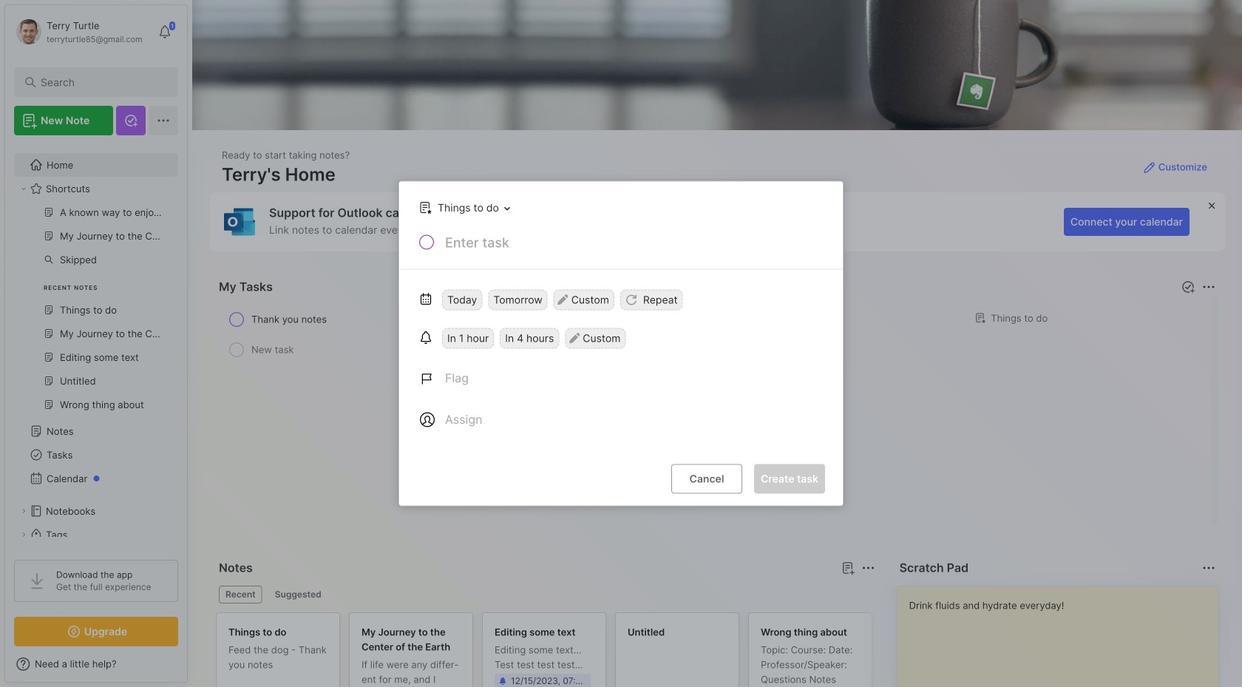 Task type: locate. For each thing, give the bounding box(es) containing it.
Start writing… text field
[[910, 587, 1218, 687]]

tab list
[[219, 586, 873, 604]]

group
[[14, 200, 169, 425]]

tree inside main element
[[5, 144, 187, 603]]

Go to note or move task field
[[412, 197, 515, 219]]

group inside main element
[[14, 200, 169, 425]]

row group
[[216, 612, 1243, 687]]

tab
[[219, 586, 262, 604], [268, 586, 328, 604]]

0 horizontal spatial tab
[[219, 586, 262, 604]]

expand notebooks image
[[19, 507, 28, 516]]

1 horizontal spatial tab
[[268, 586, 328, 604]]

None search field
[[41, 73, 159, 91]]

main element
[[0, 0, 192, 687]]

tree
[[5, 144, 187, 603]]

1 tab from the left
[[219, 586, 262, 604]]



Task type: describe. For each thing, give the bounding box(es) containing it.
new task image
[[1181, 280, 1196, 294]]

expand tags image
[[19, 530, 28, 539]]

2 tab from the left
[[268, 586, 328, 604]]

none search field inside main element
[[41, 73, 159, 91]]

Search text field
[[41, 75, 159, 89]]

Enter task text field
[[444, 233, 825, 259]]



Task type: vqa. For each thing, say whether or not it's contained in the screenshot.
group
yes



